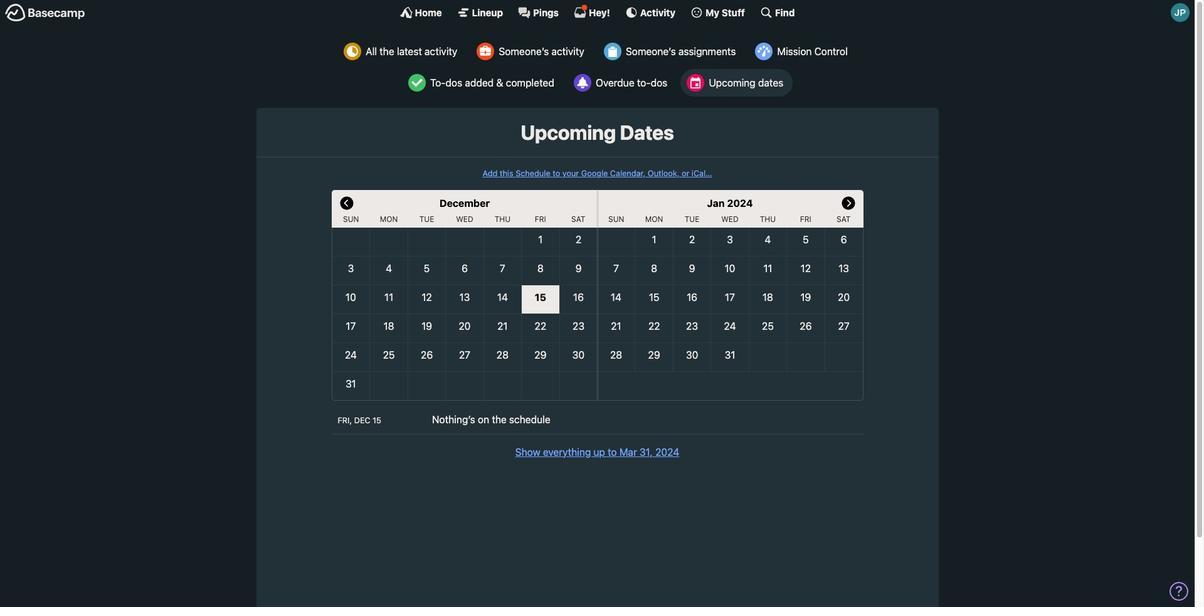 Task type: describe. For each thing, give the bounding box(es) containing it.
your
[[562, 169, 579, 178]]

2 activity from the left
[[551, 46, 584, 57]]

james peterson image
[[1171, 3, 1190, 22]]

mon for jan 2024
[[645, 214, 663, 224]]

upcoming for upcoming dates
[[709, 77, 755, 88]]

upcoming for upcoming dates
[[521, 120, 616, 144]]

upcoming dates
[[521, 120, 674, 144]]

dos inside to-dos added & completed 'link'
[[445, 77, 462, 88]]

activity report image
[[344, 43, 361, 60]]

control
[[814, 46, 848, 57]]

someone's assignments link
[[597, 38, 745, 65]]

wed for jan 2024
[[721, 214, 739, 224]]

completed
[[506, 77, 554, 88]]

someone's activity
[[499, 46, 584, 57]]

overdue to-dos
[[596, 77, 667, 88]]

on
[[478, 414, 489, 425]]

find button
[[760, 6, 795, 19]]

sun for december
[[343, 214, 359, 224]]

15
[[373, 415, 381, 425]]

sat for jan 2024
[[837, 214, 851, 224]]

schedule
[[516, 169, 550, 178]]

someone's activity link
[[471, 38, 594, 65]]

nothing's on the schedule
[[432, 414, 550, 425]]

person report image
[[477, 43, 494, 60]]

schedule image
[[687, 74, 704, 92]]

switch accounts image
[[5, 3, 85, 23]]

assignment image
[[604, 43, 621, 60]]

find
[[775, 7, 795, 18]]

all the latest activity link
[[337, 38, 467, 65]]

hey!
[[589, 7, 610, 18]]

show        everything      up to        mar 31, 2024
[[515, 446, 679, 458]]

overdue
[[596, 77, 634, 88]]

schedule
[[509, 414, 550, 425]]

fri for december
[[535, 214, 546, 224]]

lineup
[[472, 7, 503, 18]]

add
[[483, 169, 497, 178]]

activity
[[640, 7, 675, 18]]

show
[[515, 446, 540, 458]]

someone's assignments
[[626, 46, 736, 57]]

this
[[500, 169, 513, 178]]

jan 2024
[[707, 197, 753, 209]]

jan
[[707, 197, 725, 209]]

home
[[415, 7, 442, 18]]

pings button
[[518, 6, 559, 19]]

the inside all the latest activity link
[[380, 46, 394, 57]]

todo image
[[408, 74, 426, 92]]

calendar,
[[610, 169, 645, 178]]

mon for december
[[380, 214, 398, 224]]

add this schedule to your google calendar, outlook, or ical…
[[483, 169, 712, 178]]

assignments
[[678, 46, 736, 57]]

latest
[[397, 46, 422, 57]]

fri, dec 15
[[338, 415, 381, 425]]



Task type: vqa. For each thing, say whether or not it's contained in the screenshot.
the rightmost the mon
yes



Task type: locate. For each thing, give the bounding box(es) containing it.
1 horizontal spatial upcoming
[[709, 77, 755, 88]]

1 vertical spatial upcoming
[[521, 120, 616, 144]]

1 horizontal spatial the
[[492, 414, 507, 425]]

1 fri from the left
[[535, 214, 546, 224]]

main element
[[0, 0, 1195, 24]]

1 wed from the left
[[456, 214, 473, 224]]

dos left added
[[445, 77, 462, 88]]

1 someone's from the left
[[499, 46, 549, 57]]

google
[[581, 169, 608, 178]]

1 horizontal spatial 2024
[[727, 197, 753, 209]]

all the latest activity
[[366, 46, 457, 57]]

0 horizontal spatial dos
[[445, 77, 462, 88]]

added
[[465, 77, 494, 88]]

the right on
[[492, 414, 507, 425]]

show        everything      up to        mar 31, 2024 button
[[515, 444, 679, 459]]

dates
[[620, 120, 674, 144]]

wed down december
[[456, 214, 473, 224]]

2 sun from the left
[[608, 214, 624, 224]]

to
[[553, 169, 560, 178], [608, 446, 617, 458]]

1 horizontal spatial sat
[[837, 214, 851, 224]]

to-
[[430, 77, 445, 88]]

activity up to-
[[425, 46, 457, 57]]

2024 inside show        everything      up to        mar 31, 2024 "button"
[[655, 446, 679, 458]]

2 wed from the left
[[721, 214, 739, 224]]

upcoming right schedule image
[[709, 77, 755, 88]]

2024 right the 31,
[[655, 446, 679, 458]]

31,
[[640, 446, 653, 458]]

hey! button
[[574, 4, 610, 19]]

activity link
[[625, 6, 675, 19]]

2024
[[727, 197, 753, 209], [655, 446, 679, 458]]

wed down the jan 2024 at the top right of page
[[721, 214, 739, 224]]

fri
[[535, 214, 546, 224], [800, 214, 811, 224]]

0 vertical spatial the
[[380, 46, 394, 57]]

0 horizontal spatial wed
[[456, 214, 473, 224]]

1 vertical spatial the
[[492, 414, 507, 425]]

1 tue from the left
[[419, 214, 434, 224]]

someone's up the completed
[[499, 46, 549, 57]]

ical…
[[692, 169, 712, 178]]

or
[[682, 169, 689, 178]]

&
[[496, 77, 503, 88]]

0 horizontal spatial fri
[[535, 214, 546, 224]]

upcoming inside 'link'
[[709, 77, 755, 88]]

0 horizontal spatial to
[[553, 169, 560, 178]]

upcoming
[[709, 77, 755, 88], [521, 120, 616, 144]]

1 horizontal spatial wed
[[721, 214, 739, 224]]

mon
[[380, 214, 398, 224], [645, 214, 663, 224]]

pings
[[533, 7, 559, 18]]

my
[[706, 7, 719, 18]]

all
[[366, 46, 377, 57]]

to-dos added & completed link
[[402, 69, 564, 97]]

sun
[[343, 214, 359, 224], [608, 214, 624, 224]]

0 horizontal spatial the
[[380, 46, 394, 57]]

1 horizontal spatial activity
[[551, 46, 584, 57]]

someone's
[[499, 46, 549, 57], [626, 46, 676, 57]]

2 dos from the left
[[651, 77, 667, 88]]

to for up
[[608, 446, 617, 458]]

1 activity from the left
[[425, 46, 457, 57]]

someone's for someone's activity
[[499, 46, 549, 57]]

to inside "button"
[[608, 446, 617, 458]]

to-
[[637, 77, 651, 88]]

tue for jan 2024
[[685, 214, 699, 224]]

my stuff button
[[690, 6, 745, 19]]

2 someone's from the left
[[626, 46, 676, 57]]

0 horizontal spatial upcoming
[[521, 120, 616, 144]]

thu
[[495, 214, 510, 224], [760, 214, 776, 224]]

to for schedule
[[553, 169, 560, 178]]

up
[[594, 446, 605, 458]]

fri,
[[338, 415, 352, 425]]

sun for jan 2024
[[608, 214, 624, 224]]

1 horizontal spatial thu
[[760, 214, 776, 224]]

fri for jan 2024
[[800, 214, 811, 224]]

home link
[[400, 6, 442, 19]]

0 horizontal spatial someone's
[[499, 46, 549, 57]]

2 mon from the left
[[645, 214, 663, 224]]

1 horizontal spatial someone's
[[626, 46, 676, 57]]

wed for december
[[456, 214, 473, 224]]

0 horizontal spatial sat
[[571, 214, 585, 224]]

activity up reports image
[[551, 46, 584, 57]]

activity
[[425, 46, 457, 57], [551, 46, 584, 57]]

2 fri from the left
[[800, 214, 811, 224]]

mar
[[619, 446, 637, 458]]

reports image
[[574, 74, 591, 92]]

0 horizontal spatial sun
[[343, 214, 359, 224]]

0 horizontal spatial tue
[[419, 214, 434, 224]]

upcoming dates link
[[681, 69, 793, 97]]

2 tue from the left
[[685, 214, 699, 224]]

thu for december
[[495, 214, 510, 224]]

lineup link
[[457, 6, 503, 19]]

outlook,
[[648, 169, 679, 178]]

someone's inside someone's assignments link
[[626, 46, 676, 57]]

0 vertical spatial 2024
[[727, 197, 753, 209]]

0 horizontal spatial activity
[[425, 46, 457, 57]]

2 sat from the left
[[837, 214, 851, 224]]

1 horizontal spatial dos
[[651, 77, 667, 88]]

wed
[[456, 214, 473, 224], [721, 214, 739, 224]]

dec
[[354, 415, 370, 425]]

1 mon from the left
[[380, 214, 398, 224]]

to left your
[[553, 169, 560, 178]]

stuff
[[722, 7, 745, 18]]

1 horizontal spatial sun
[[608, 214, 624, 224]]

everything
[[543, 446, 591, 458]]

dos
[[445, 77, 462, 88], [651, 77, 667, 88]]

overdue to-dos link
[[567, 69, 677, 97]]

0 horizontal spatial thu
[[495, 214, 510, 224]]

thu for jan 2024
[[760, 214, 776, 224]]

dates
[[758, 77, 783, 88]]

0 vertical spatial to
[[553, 169, 560, 178]]

sat for december
[[571, 214, 585, 224]]

0 horizontal spatial 2024
[[655, 446, 679, 458]]

someone's up to-
[[626, 46, 676, 57]]

1 horizontal spatial tue
[[685, 214, 699, 224]]

2 thu from the left
[[760, 214, 776, 224]]

to-dos added & completed
[[430, 77, 554, 88]]

upcoming up your
[[521, 120, 616, 144]]

sat
[[571, 214, 585, 224], [837, 214, 851, 224]]

1 dos from the left
[[445, 77, 462, 88]]

mission control image
[[755, 43, 773, 60]]

1 vertical spatial to
[[608, 446, 617, 458]]

0 horizontal spatial mon
[[380, 214, 398, 224]]

tue for december
[[419, 214, 434, 224]]

someone's for someone's assignments
[[626, 46, 676, 57]]

mission
[[777, 46, 812, 57]]

2024 right the jan
[[727, 197, 753, 209]]

the right "all" on the left top
[[380, 46, 394, 57]]

1 horizontal spatial fri
[[800, 214, 811, 224]]

1 horizontal spatial mon
[[645, 214, 663, 224]]

1 sat from the left
[[571, 214, 585, 224]]

the
[[380, 46, 394, 57], [492, 414, 507, 425]]

my stuff
[[706, 7, 745, 18]]

december
[[440, 197, 490, 209]]

someone's inside someone's activity link
[[499, 46, 549, 57]]

mission control link
[[749, 38, 857, 65]]

1 thu from the left
[[495, 214, 510, 224]]

1 horizontal spatial to
[[608, 446, 617, 458]]

0 vertical spatial upcoming
[[709, 77, 755, 88]]

mission control
[[777, 46, 848, 57]]

dos inside overdue to-dos link
[[651, 77, 667, 88]]

1 vertical spatial 2024
[[655, 446, 679, 458]]

dos down someone's assignments link
[[651, 77, 667, 88]]

to right up
[[608, 446, 617, 458]]

nothing's
[[432, 414, 475, 425]]

add this schedule to your google calendar, outlook, or ical… link
[[483, 169, 712, 178]]

upcoming dates
[[709, 77, 783, 88]]

1 sun from the left
[[343, 214, 359, 224]]

tue
[[419, 214, 434, 224], [685, 214, 699, 224]]



